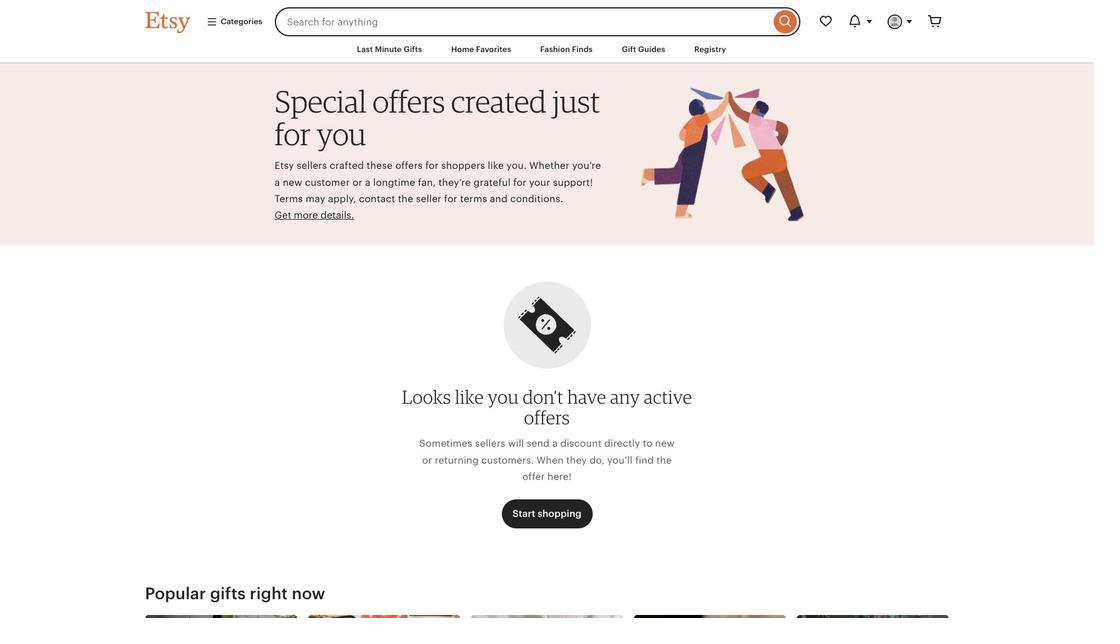 Task type: locate. For each thing, give the bounding box(es) containing it.
new
[[283, 177, 302, 188], [655, 438, 675, 450]]

registry link
[[685, 39, 735, 61]]

or
[[353, 177, 362, 188], [422, 455, 432, 466]]

0 vertical spatial the
[[398, 193, 413, 205]]

whether
[[529, 160, 570, 172]]

1 vertical spatial the
[[657, 455, 672, 466]]

sometimes sellers will send a discount directly to new or returning customers. when they do, you'll find the offer here!
[[419, 438, 675, 482]]

you left don't
[[488, 386, 519, 408]]

offers
[[373, 83, 445, 120], [395, 160, 423, 172], [524, 407, 570, 429]]

2 horizontal spatial a
[[552, 438, 558, 450]]

0 horizontal spatial or
[[353, 177, 362, 188]]

sellers
[[297, 160, 327, 172], [475, 438, 506, 450]]

created
[[451, 83, 546, 120]]

0 horizontal spatial the
[[398, 193, 413, 205]]

0 vertical spatial offers
[[373, 83, 445, 120]]

sellers for sometimes
[[475, 438, 506, 450]]

like
[[488, 160, 504, 172], [455, 386, 484, 408]]

1 horizontal spatial or
[[422, 455, 432, 466]]

like up grateful
[[488, 160, 504, 172]]

1 horizontal spatial the
[[657, 455, 672, 466]]

a up contact
[[365, 177, 371, 188]]

like inside "looks like you don't have any active offers"
[[455, 386, 484, 408]]

a right 'send'
[[552, 438, 558, 450]]

minute
[[375, 45, 402, 54]]

0 horizontal spatial sellers
[[297, 160, 327, 172]]

0 vertical spatial sellers
[[297, 160, 327, 172]]

1 vertical spatial or
[[422, 455, 432, 466]]

1 vertical spatial you
[[488, 386, 519, 408]]

personalized birth flower coffee cup with name ,personalized birth flower tumbler, bridesmaid proposal, gifts for her, party favor. image
[[471, 615, 623, 618]]

seller
[[416, 193, 442, 205]]

1 vertical spatial new
[[655, 438, 675, 450]]

when
[[537, 455, 564, 466]]

start
[[513, 508, 535, 520]]

looks
[[402, 386, 451, 408]]

the inside 'sometimes sellers will send a discount directly to new or returning customers. when they do, you'll find the offer here!'
[[657, 455, 672, 466]]

like right looks
[[455, 386, 484, 408]]

you inside "special offers created just for you"
[[317, 116, 366, 152]]

for
[[275, 116, 311, 152], [425, 160, 439, 172], [513, 177, 527, 188], [444, 193, 457, 205]]

new inside 'sometimes sellers will send a discount directly to new or returning customers. when they do, you'll find the offer here!'
[[655, 438, 675, 450]]

now
[[292, 584, 325, 603]]

favorites
[[476, 45, 511, 54]]

1 vertical spatial like
[[455, 386, 484, 408]]

for down you.
[[513, 177, 527, 188]]

menu bar containing last minute gifts
[[123, 36, 971, 64]]

personalized cutting board wedding gift, bamboo charcuterie board, unique christmas gifts, bridal shower gift, engraved engagement present, image
[[145, 615, 297, 618]]

sellers inside 'sometimes sellers will send a discount directly to new or returning customers. when they do, you'll find the offer here!'
[[475, 438, 506, 450]]

last minute gifts
[[357, 45, 422, 54]]

support!
[[553, 177, 593, 188]]

finds
[[572, 45, 593, 54]]

details.
[[321, 209, 354, 221]]

a down etsy
[[275, 177, 280, 188]]

like inside etsy sellers crafted these offers for shoppers like you. whether you're a new customer or a longtime fan, they're grateful for your support! terms may apply, contact the seller for terms and conditions. get more details.
[[488, 160, 504, 172]]

for up the fan, on the left top
[[425, 160, 439, 172]]

0 vertical spatial you
[[317, 116, 366, 152]]

apply,
[[328, 193, 356, 205]]

guides
[[638, 45, 665, 54]]

gifts
[[404, 45, 422, 54]]

you up crafted
[[317, 116, 366, 152]]

None search field
[[275, 7, 800, 36]]

sellers inside etsy sellers crafted these offers for shoppers like you. whether you're a new customer or a longtime fan, they're grateful for your support! terms may apply, contact the seller for terms and conditions. get more details.
[[297, 160, 327, 172]]

0 horizontal spatial you
[[317, 116, 366, 152]]

the
[[398, 193, 413, 205], [657, 455, 672, 466]]

new up terms
[[283, 177, 302, 188]]

offers inside "special offers created just for you"
[[373, 83, 445, 120]]

find
[[635, 455, 654, 466]]

0 vertical spatial like
[[488, 160, 504, 172]]

Search for anything text field
[[275, 7, 771, 36]]

fashion finds
[[540, 45, 593, 54]]

the down longtime
[[398, 193, 413, 205]]

categories banner
[[123, 0, 971, 36]]

0 vertical spatial new
[[283, 177, 302, 188]]

1 horizontal spatial new
[[655, 438, 675, 450]]

last
[[357, 45, 373, 54]]

longtime
[[373, 177, 415, 188]]

looks like you don't have any active offers
[[402, 386, 692, 429]]

new right to
[[655, 438, 675, 450]]

offers inside "looks like you don't have any active offers"
[[524, 407, 570, 429]]

0 horizontal spatial like
[[455, 386, 484, 408]]

you.
[[507, 160, 527, 172]]

1 vertical spatial offers
[[395, 160, 423, 172]]

1 horizontal spatial sellers
[[475, 438, 506, 450]]

home favorites link
[[442, 39, 520, 61]]

categories
[[221, 17, 262, 26]]

menu bar
[[123, 36, 971, 64]]

terms
[[460, 193, 487, 205]]

you inside "looks like you don't have any active offers"
[[488, 386, 519, 408]]

send
[[527, 438, 550, 450]]

etsy
[[275, 160, 294, 172]]

offers up 'send'
[[524, 407, 570, 429]]

2 vertical spatial offers
[[524, 407, 570, 429]]

0 horizontal spatial new
[[283, 177, 302, 188]]

sellers up customers. at the bottom
[[475, 438, 506, 450]]

to
[[643, 438, 653, 450]]

you
[[317, 116, 366, 152], [488, 386, 519, 408]]

popular
[[145, 584, 206, 603]]

none search field inside categories banner
[[275, 7, 800, 36]]

the right "find"
[[657, 455, 672, 466]]

home
[[451, 45, 474, 54]]

may
[[306, 193, 325, 205]]

sellers up customer
[[297, 160, 327, 172]]

contact
[[359, 193, 395, 205]]

offers up longtime
[[395, 160, 423, 172]]

or down crafted
[[353, 177, 362, 188]]

for up etsy
[[275, 116, 311, 152]]

1 horizontal spatial like
[[488, 160, 504, 172]]

sometimes
[[419, 438, 473, 450]]

a
[[275, 177, 280, 188], [365, 177, 371, 188], [552, 438, 558, 450]]

offers down "gifts" at the top of page
[[373, 83, 445, 120]]

1 vertical spatial sellers
[[475, 438, 506, 450]]

terms
[[275, 193, 303, 205]]

or down sometimes in the bottom left of the page
[[422, 455, 432, 466]]

1 horizontal spatial you
[[488, 386, 519, 408]]

or inside 'sometimes sellers will send a discount directly to new or returning customers. when they do, you'll find the offer here!'
[[422, 455, 432, 466]]

popular gifts right now
[[145, 584, 325, 603]]

discount
[[560, 438, 602, 450]]

family christmas ornament - personalized ornament with names - christmas tree ornament image
[[797, 615, 949, 618]]

0 vertical spatial or
[[353, 177, 362, 188]]

gifts
[[210, 584, 246, 603]]



Task type: vqa. For each thing, say whether or not it's contained in the screenshot.
Reach out to the seller
no



Task type: describe. For each thing, give the bounding box(es) containing it.
or inside etsy sellers crafted these offers for shoppers like you. whether you're a new customer or a longtime fan, they're grateful for your support! terms may apply, contact the seller for terms and conditions. get more details.
[[353, 177, 362, 188]]

fashion
[[540, 45, 570, 54]]

gift
[[622, 45, 636, 54]]

these
[[367, 160, 393, 172]]

start shopping
[[513, 508, 582, 520]]

any
[[610, 386, 640, 408]]

registry
[[694, 45, 726, 54]]

your
[[529, 177, 550, 188]]

home favorites
[[451, 45, 511, 54]]

crafted
[[330, 160, 364, 172]]

new inside etsy sellers crafted these offers for shoppers like you. whether you're a new customer or a longtime fan, they're grateful for your support! terms may apply, contact the seller for terms and conditions. get more details.
[[283, 177, 302, 188]]

sellers for etsy
[[297, 160, 327, 172]]

they
[[566, 455, 587, 466]]

get more details. button
[[275, 207, 354, 224]]

0 horizontal spatial a
[[275, 177, 280, 188]]

special
[[275, 83, 367, 120]]

the inside etsy sellers crafted these offers for shoppers like you. whether you're a new customer or a longtime fan, they're grateful for your support! terms may apply, contact the seller for terms and conditions. get more details.
[[398, 193, 413, 205]]

get
[[275, 209, 291, 221]]

you'll
[[607, 455, 633, 466]]

will
[[508, 438, 524, 450]]

just
[[552, 83, 600, 120]]

right
[[250, 584, 288, 603]]

active
[[644, 386, 692, 408]]

customers.
[[481, 455, 534, 466]]

have
[[567, 386, 606, 408]]

customer
[[305, 177, 350, 188]]

birth flower jewelry travel case, birth month flower gift, personalized birthday gift, leather jewelry travel case, custom jewelry case image
[[308, 615, 460, 618]]

1 horizontal spatial a
[[365, 177, 371, 188]]

etsy sellers crafted these offers for shoppers like you. whether you're a new customer or a longtime fan, they're grateful for your support! terms may apply, contact the seller for terms and conditions. get more details.
[[275, 160, 601, 221]]

a inside 'sometimes sellers will send a discount directly to new or returning customers. when they do, you'll find the offer here!'
[[552, 438, 558, 450]]

fan,
[[418, 177, 436, 188]]

conditions.
[[510, 193, 563, 205]]

shopping
[[538, 508, 582, 520]]

offer
[[522, 471, 545, 482]]

you're
[[572, 160, 601, 172]]

fashion finds link
[[531, 39, 602, 61]]

don't
[[523, 386, 564, 408]]

and
[[490, 193, 508, 205]]

for down the they're
[[444, 193, 457, 205]]

they're
[[439, 177, 471, 188]]

paw print name necklace, personalized tiny dog paw necklace, minimalist paw necklace, animal necklace, pet necklace, christmas gift image
[[634, 615, 786, 618]]

gift guides link
[[613, 39, 675, 61]]

shoppers
[[441, 160, 485, 172]]

returning
[[435, 455, 479, 466]]

gift guides
[[622, 45, 665, 54]]

for inside "special offers created just for you"
[[275, 116, 311, 152]]

more
[[294, 209, 318, 221]]

categories button
[[197, 11, 271, 33]]

do,
[[590, 455, 605, 466]]

start shopping link
[[502, 500, 593, 529]]

last minute gifts link
[[348, 39, 431, 61]]

grateful
[[474, 177, 511, 188]]

offers inside etsy sellers crafted these offers for shoppers like you. whether you're a new customer or a longtime fan, they're grateful for your support! terms may apply, contact the seller for terms and conditions. get more details.
[[395, 160, 423, 172]]

special offers created just for you
[[275, 83, 600, 152]]

here!
[[548, 471, 572, 482]]

directly
[[604, 438, 640, 450]]



